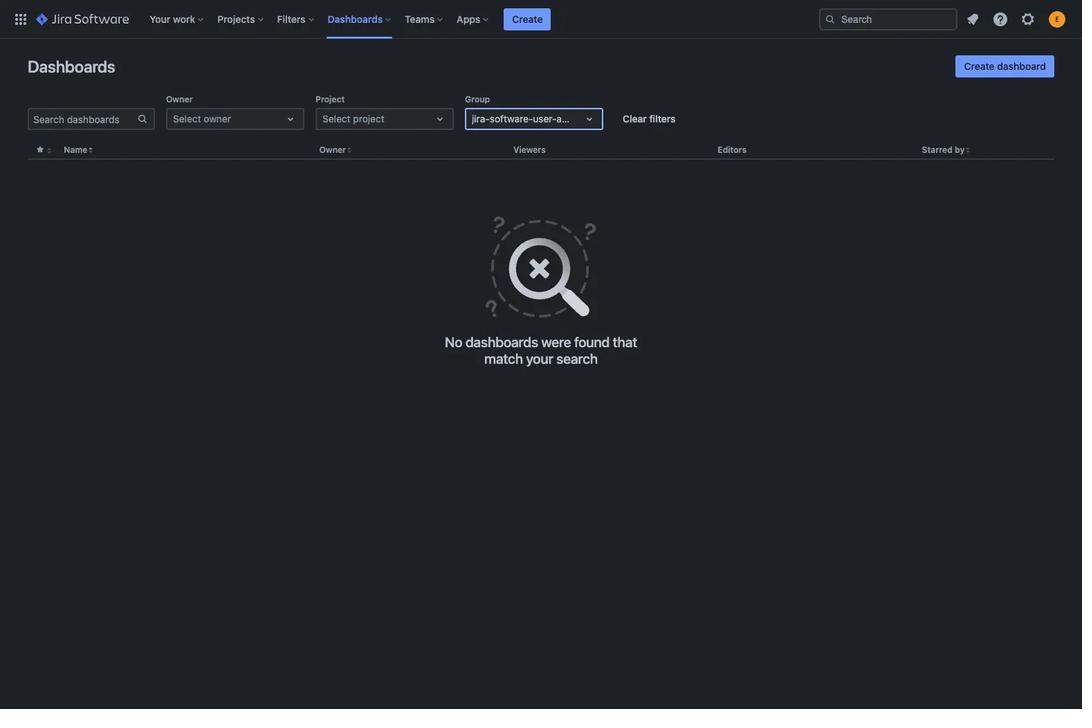Task type: locate. For each thing, give the bounding box(es) containing it.
select project
[[323, 113, 385, 125]]

create for create
[[513, 13, 543, 25]]

search image
[[825, 14, 836, 25]]

open image
[[282, 111, 299, 127], [432, 111, 449, 127]]

select for select project
[[323, 113, 351, 125]]

1 select from the left
[[173, 113, 201, 125]]

jira software image
[[36, 11, 129, 27], [36, 11, 129, 27]]

teams button
[[401, 8, 449, 30]]

open image for project
[[432, 111, 449, 127]]

create for create dashboard
[[965, 60, 995, 72]]

select down project
[[323, 113, 351, 125]]

dashboards
[[466, 335, 539, 351]]

project
[[353, 113, 385, 125]]

starred
[[923, 145, 953, 155]]

were
[[542, 335, 572, 351]]

work
[[173, 13, 195, 25]]

select for select owner
[[173, 113, 201, 125]]

match
[[485, 351, 523, 367]]

project
[[316, 94, 345, 105]]

primary element
[[8, 0, 820, 38]]

owner
[[166, 94, 193, 105], [319, 145, 346, 155]]

dashboard
[[998, 60, 1047, 72]]

create dashboard button
[[956, 55, 1055, 78]]

dashboards
[[328, 13, 383, 25], [28, 57, 115, 76]]

select owner
[[173, 113, 231, 125]]

1 horizontal spatial select
[[323, 113, 351, 125]]

0 vertical spatial dashboards
[[328, 13, 383, 25]]

name button
[[64, 145, 87, 155]]

owner down project text field at top
[[319, 145, 346, 155]]

filters
[[277, 13, 306, 25]]

0 horizontal spatial open image
[[282, 111, 299, 127]]

banner containing your work
[[0, 0, 1083, 39]]

0 horizontal spatial create
[[513, 13, 543, 25]]

2 select from the left
[[323, 113, 351, 125]]

select left owner
[[173, 113, 201, 125]]

your work
[[150, 13, 195, 25]]

Search field
[[820, 8, 958, 30]]

Project text field
[[323, 112, 325, 126]]

create left dashboard on the right
[[965, 60, 995, 72]]

owner up owner text field
[[166, 94, 193, 105]]

Owner text field
[[173, 112, 176, 126]]

by
[[955, 145, 965, 155]]

2 open image from the left
[[432, 111, 449, 127]]

editors
[[718, 145, 747, 155]]

1 horizontal spatial dashboards
[[328, 13, 383, 25]]

create inside button
[[513, 13, 543, 25]]

that
[[613, 335, 638, 351]]

apps button
[[453, 8, 495, 30]]

your profile and settings image
[[1050, 11, 1066, 27]]

your
[[150, 13, 171, 25]]

dashboards button
[[324, 8, 397, 30]]

1 open image from the left
[[282, 111, 299, 127]]

1 horizontal spatial open image
[[432, 111, 449, 127]]

dashboards up search dashboards text box
[[28, 57, 115, 76]]

create inside button
[[965, 60, 995, 72]]

help image
[[993, 11, 1009, 27]]

create
[[513, 13, 543, 25], [965, 60, 995, 72]]

starred by button
[[923, 145, 965, 155]]

0 vertical spatial create
[[513, 13, 543, 25]]

dashboards right filters dropdown button
[[328, 13, 383, 25]]

no
[[445, 335, 463, 351]]

create right apps popup button
[[513, 13, 543, 25]]

create dashboard
[[965, 60, 1047, 72]]

open image
[[582, 111, 598, 127]]

1 vertical spatial owner
[[319, 145, 346, 155]]

0 horizontal spatial select
[[173, 113, 201, 125]]

1 horizontal spatial owner
[[319, 145, 346, 155]]

owner button
[[319, 145, 346, 155]]

1 vertical spatial create
[[965, 60, 995, 72]]

search
[[557, 351, 598, 367]]

1 horizontal spatial create
[[965, 60, 995, 72]]

0 horizontal spatial owner
[[166, 94, 193, 105]]

1 vertical spatial dashboards
[[28, 57, 115, 76]]

select
[[173, 113, 201, 125], [323, 113, 351, 125]]

your work button
[[146, 8, 209, 30]]

0 horizontal spatial dashboards
[[28, 57, 115, 76]]

banner
[[0, 0, 1083, 39]]



Task type: vqa. For each thing, say whether or not it's contained in the screenshot.
Team-managed business
no



Task type: describe. For each thing, give the bounding box(es) containing it.
create button
[[504, 8, 551, 30]]

appswitcher icon image
[[12, 11, 29, 27]]

clear filters button
[[615, 108, 684, 130]]

projects
[[218, 13, 255, 25]]

starred by
[[923, 145, 965, 155]]

dashboards inside popup button
[[328, 13, 383, 25]]

clear
[[623, 113, 647, 125]]

owner
[[204, 113, 231, 125]]

filters button
[[273, 8, 320, 30]]

no dashboards were found that match your search
[[445, 335, 638, 367]]

found
[[575, 335, 610, 351]]

teams
[[405, 13, 435, 25]]

settings image
[[1021, 11, 1037, 27]]

your
[[526, 351, 554, 367]]

filters
[[650, 113, 676, 125]]

notifications image
[[965, 11, 982, 27]]

0 vertical spatial owner
[[166, 94, 193, 105]]

projects button
[[213, 8, 269, 30]]

open image for owner
[[282, 111, 299, 127]]

clear filters
[[623, 113, 676, 125]]

name
[[64, 145, 87, 155]]

Search dashboards text field
[[29, 109, 137, 129]]

viewers
[[514, 145, 546, 155]]

apps
[[457, 13, 481, 25]]

group
[[465, 94, 490, 105]]



